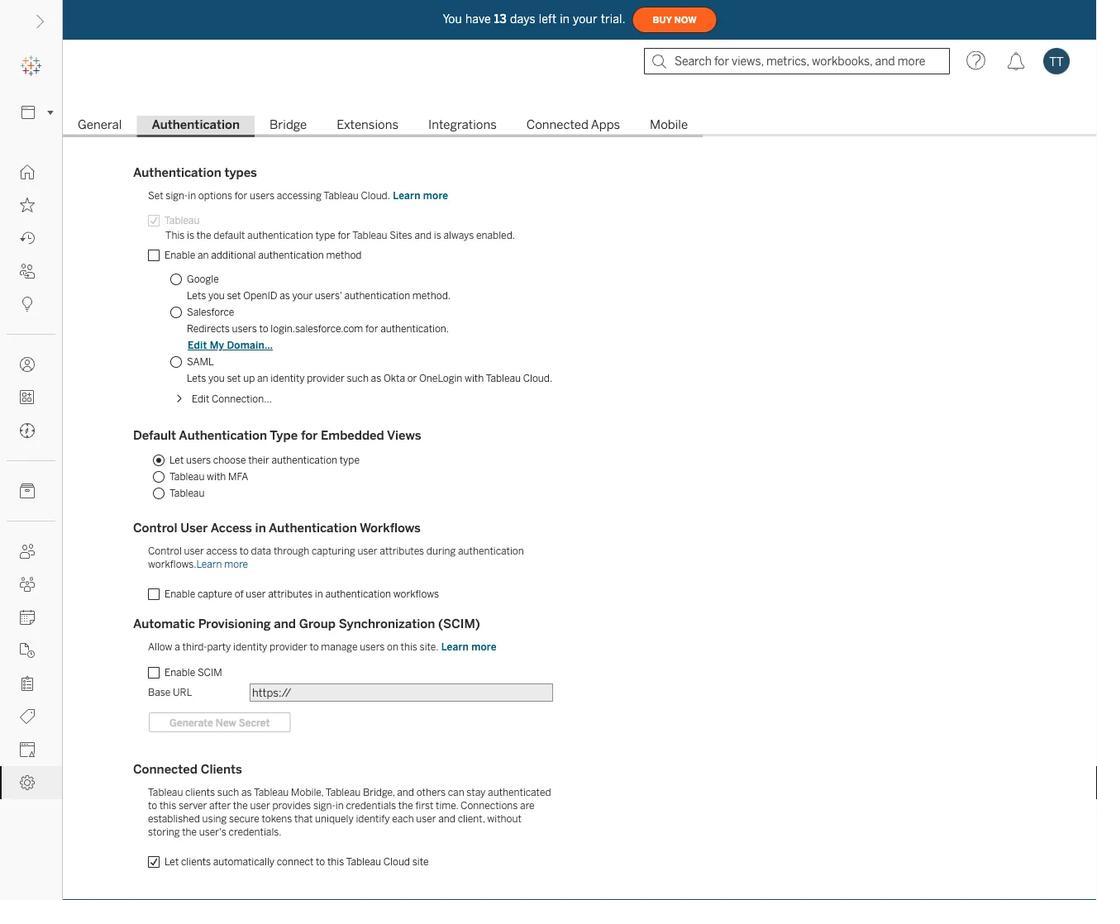 Task type: locate. For each thing, give the bounding box(es) containing it.
for left authentication.
[[366, 323, 378, 335]]

0 horizontal spatial is
[[187, 230, 194, 242]]

2 vertical spatial this
[[328, 857, 344, 869]]

1 vertical spatial cloud.
[[523, 373, 553, 385]]

1 horizontal spatial such
[[347, 373, 369, 385]]

0 vertical spatial with
[[465, 373, 484, 385]]

my
[[210, 340, 224, 352]]

clients down user's
[[181, 857, 211, 869]]

connected
[[527, 117, 589, 132], [133, 763, 198, 778]]

users left on
[[360, 642, 385, 654]]

an up google
[[198, 249, 209, 261]]

learn more link down access at left bottom
[[196, 559, 248, 571]]

allow
[[148, 642, 173, 654]]

client,
[[458, 814, 485, 826]]

for up method
[[338, 230, 351, 242]]

tableau clients such as tableau mobile, tableau bridge, and others can stay authenticated to this server after the user provides sign-in credentials the first time. connections are established using secure tokens that uniquely identify each user and client, without storing the user's credentials.
[[148, 787, 551, 839]]

0 vertical spatial you
[[208, 290, 225, 302]]

0 vertical spatial an
[[198, 249, 209, 261]]

enable up url
[[165, 667, 195, 679]]

learn more link for control user access in authentication workflows
[[196, 559, 248, 571]]

in inside tableau clients such as tableau mobile, tableau bridge, and others can stay authenticated to this server after the user provides sign-in credentials the first time. connections are established using secure tokens that uniquely identify each user and client, without storing the user's credentials.
[[336, 800, 344, 812]]

the left default
[[197, 230, 211, 242]]

control inside control user access to data through capturing user attributes during authentication workflows.
[[148, 546, 182, 558]]

enable scim
[[165, 667, 222, 679]]

such inside the google lets you set openid as your users' authentication method. salesforce redirects users to login.salesforce.com for authentication. edit my domain… saml lets you set up an identity provider such as okta or onelogin with tableau cloud.
[[347, 373, 369, 385]]

1 horizontal spatial cloud.
[[523, 373, 553, 385]]

connected inside sub-spaces tab list
[[527, 117, 589, 132]]

let down storing
[[165, 857, 179, 869]]

0 vertical spatial learn
[[393, 190, 421, 202]]

using
[[202, 814, 227, 826]]

control for control user access to data through capturing user attributes during authentication workflows.
[[148, 546, 182, 558]]

authentication up authentication types
[[152, 117, 240, 132]]

0 vertical spatial provider
[[307, 373, 345, 385]]

provider down automatic provisioning and group synchronization (scim)
[[270, 642, 307, 654]]

1 you from the top
[[208, 290, 225, 302]]

0 vertical spatial control
[[133, 521, 177, 536]]

clients
[[185, 787, 215, 799], [181, 857, 211, 869]]

0 vertical spatial enable
[[165, 249, 195, 261]]

type up method
[[316, 230, 336, 242]]

users inside let users choose their authentication type tableau with mfa tableau
[[186, 455, 211, 467]]

0 horizontal spatial connected
[[133, 763, 198, 778]]

an
[[198, 249, 209, 261], [257, 373, 268, 385]]

with down the choose
[[207, 471, 226, 483]]

0 vertical spatial this
[[401, 642, 418, 654]]

type
[[316, 230, 336, 242], [340, 455, 360, 467]]

0 vertical spatial attributes
[[380, 546, 425, 558]]

1 vertical spatial control
[[148, 546, 182, 558]]

1 vertical spatial let
[[165, 857, 179, 869]]

credentials
[[346, 800, 396, 812]]

scim
[[198, 667, 222, 679]]

to down "group"
[[310, 642, 319, 654]]

is right this
[[187, 230, 194, 242]]

identity right up
[[271, 373, 305, 385]]

this right on
[[401, 642, 418, 654]]

for
[[235, 190, 248, 202], [338, 230, 351, 242], [366, 323, 378, 335], [301, 429, 318, 443]]

edit inside dropdown button
[[192, 393, 210, 405]]

user up secure
[[250, 800, 270, 812]]

embedded
[[321, 429, 384, 443]]

your inside the google lets you set openid as your users' authentication method. salesforce redirects users to login.salesforce.com for authentication. edit my domain… saml lets you set up an identity provider such as okta or onelogin with tableau cloud.
[[292, 290, 313, 302]]

edit my domain… link
[[187, 339, 274, 352]]

1 vertical spatial option group
[[148, 453, 553, 502]]

authentication right users'
[[345, 290, 410, 302]]

0 vertical spatial connected
[[527, 117, 589, 132]]

additional
[[211, 249, 256, 261]]

1 vertical spatial an
[[257, 373, 268, 385]]

with inside the google lets you set openid as your users' authentication method. salesforce redirects users to login.salesforce.com for authentication. edit my domain… saml lets you set up an identity provider such as okta or onelogin with tableau cloud.
[[465, 373, 484, 385]]

learn more link up sites
[[392, 189, 449, 203]]

users inside the google lets you set openid as your users' authentication method. salesforce redirects users to login.salesforce.com for authentication. edit my domain… saml lets you set up an identity provider such as okta or onelogin with tableau cloud.
[[232, 323, 257, 335]]

users left the choose
[[186, 455, 211, 467]]

1 vertical spatial your
[[292, 290, 313, 302]]

None text field
[[250, 684, 553, 702]]

2 horizontal spatial learn
[[442, 642, 469, 654]]

1 vertical spatial type
[[340, 455, 360, 467]]

0 vertical spatial edit
[[188, 340, 207, 352]]

users down types
[[250, 190, 275, 202]]

your for trial.
[[573, 12, 598, 26]]

manage
[[321, 642, 358, 654]]

connected left apps in the right of the page
[[527, 117, 589, 132]]

1 horizontal spatial connected
[[527, 117, 589, 132]]

days
[[510, 12, 536, 26]]

0 vertical spatial identity
[[271, 373, 305, 385]]

as left okta
[[371, 373, 382, 385]]

accessing
[[277, 190, 322, 202]]

0 horizontal spatial your
[[292, 290, 313, 302]]

tableau left cloud
[[346, 857, 381, 869]]

type inside "tableau this is the default authentication type for tableau sites and is always enabled. enable an additional authentication method"
[[316, 230, 336, 242]]

connected for connected clients
[[133, 763, 198, 778]]

1 vertical spatial connected
[[133, 763, 198, 778]]

your left the trial.
[[573, 12, 598, 26]]

1 vertical spatial such
[[217, 787, 239, 799]]

as up secure
[[241, 787, 252, 799]]

buy now button
[[633, 7, 718, 33]]

let inside let users choose their authentication type tableau with mfa tableau
[[170, 455, 184, 467]]

clients inside tableau clients such as tableau mobile, tableau bridge, and others can stay authenticated to this server after the user provides sign-in credentials the first time. connections are established using secure tokens that uniquely identify each user and client, without storing the user's credentials.
[[185, 787, 215, 799]]

in
[[560, 12, 570, 26], [188, 190, 196, 202], [255, 521, 266, 536], [315, 589, 323, 601], [336, 800, 344, 812]]

as right openid
[[280, 290, 290, 302]]

enable down this
[[165, 249, 195, 261]]

access
[[211, 521, 252, 536]]

learn down access at left bottom
[[196, 559, 222, 571]]

1 vertical spatial you
[[208, 373, 225, 385]]

1 vertical spatial clients
[[181, 857, 211, 869]]

1 horizontal spatial your
[[573, 12, 598, 26]]

main content
[[63, 83, 1098, 901]]

you up edit connection… dropdown button
[[208, 373, 225, 385]]

1 vertical spatial learn more link
[[196, 559, 248, 571]]

0 horizontal spatial an
[[198, 249, 209, 261]]

users up domain…
[[232, 323, 257, 335]]

connected up server
[[133, 763, 198, 778]]

1 horizontal spatial an
[[257, 373, 268, 385]]

1 vertical spatial lets
[[187, 373, 206, 385]]

generate
[[170, 717, 213, 729]]

13
[[495, 12, 507, 26]]

learn more link down (scim)
[[441, 641, 498, 654]]

authentication inside control user access to data through capturing user attributes during authentication workflows.
[[458, 546, 524, 558]]

the down established
[[182, 827, 197, 839]]

0 vertical spatial option group
[[165, 271, 553, 387]]

the
[[197, 230, 211, 242], [233, 800, 248, 812], [399, 800, 413, 812], [182, 827, 197, 839]]

learn up sites
[[393, 190, 421, 202]]

type
[[270, 429, 298, 443]]

generate new secret
[[170, 717, 270, 729]]

workflows
[[360, 521, 421, 536]]

1 horizontal spatial attributes
[[380, 546, 425, 558]]

user down "first"
[[416, 814, 436, 826]]

let down default at the left of page
[[170, 455, 184, 467]]

2 enable from the top
[[165, 589, 195, 601]]

your
[[573, 12, 598, 26], [292, 290, 313, 302]]

2 vertical spatial as
[[241, 787, 252, 799]]

tableau up provides
[[254, 787, 289, 799]]

navigation panel element
[[0, 50, 62, 800]]

1 vertical spatial with
[[207, 471, 226, 483]]

0 horizontal spatial identity
[[233, 642, 268, 654]]

navigation containing general
[[63, 113, 1098, 137]]

1 enable from the top
[[165, 249, 195, 261]]

user right of
[[246, 589, 266, 601]]

attributes up automatic provisioning and group synchronization (scim)
[[268, 589, 313, 601]]

lets down google
[[187, 290, 206, 302]]

tableau
[[324, 190, 359, 202], [165, 215, 200, 227], [353, 230, 388, 242], [486, 373, 521, 385], [170, 471, 205, 483], [170, 488, 205, 500], [148, 787, 183, 799], [254, 787, 289, 799], [326, 787, 361, 799], [346, 857, 381, 869]]

your left users'
[[292, 290, 313, 302]]

none text field inside 'main content'
[[250, 684, 553, 702]]

let for let clients automatically connect to this tableau cloud site
[[165, 857, 179, 869]]

with
[[465, 373, 484, 385], [207, 471, 226, 483]]

to
[[259, 323, 269, 335], [240, 546, 249, 558], [310, 642, 319, 654], [148, 800, 157, 812], [316, 857, 325, 869]]

onelogin
[[419, 373, 463, 385]]

authentication down "type"
[[272, 455, 338, 467]]

for inside the google lets you set openid as your users' authentication method. salesforce redirects users to login.salesforce.com for authentication. edit my domain… saml lets you set up an identity provider such as okta or onelogin with tableau cloud.
[[366, 323, 378, 335]]

sub-spaces tab list
[[63, 116, 1098, 137]]

0 horizontal spatial sign-
[[166, 190, 188, 202]]

1 horizontal spatial as
[[280, 290, 290, 302]]

2 vertical spatial learn more link
[[441, 641, 498, 654]]

main content containing general
[[63, 83, 1098, 901]]

2 is from the left
[[434, 230, 442, 242]]

to up established
[[148, 800, 157, 812]]

0 horizontal spatial learn
[[196, 559, 222, 571]]

authentication right during
[[458, 546, 524, 558]]

in right 'left' on the top of page
[[560, 12, 570, 26]]

1 vertical spatial enable
[[165, 589, 195, 601]]

0 vertical spatial lets
[[187, 290, 206, 302]]

2 vertical spatial enable
[[165, 667, 195, 679]]

and right sites
[[415, 230, 432, 242]]

0 vertical spatial your
[[573, 12, 598, 26]]

cloud
[[384, 857, 410, 869]]

sign- inside tableau clients such as tableau mobile, tableau bridge, and others can stay authenticated to this server after the user provides sign-in credentials the first time. connections are established using secure tokens that uniquely identify each user and client, without storing the user's credentials.
[[313, 800, 336, 812]]

to left data
[[240, 546, 249, 558]]

1 set from the top
[[227, 290, 241, 302]]

with right 'onelogin'
[[465, 373, 484, 385]]

and
[[415, 230, 432, 242], [274, 617, 296, 632], [397, 787, 414, 799], [439, 814, 456, 826]]

let clients automatically connect to this tableau cloud site
[[165, 857, 429, 869]]

2 vertical spatial more
[[472, 642, 497, 654]]

enable down workflows.
[[165, 589, 195, 601]]

data
[[251, 546, 271, 558]]

0 vertical spatial set
[[227, 290, 241, 302]]

1 horizontal spatial more
[[423, 190, 449, 202]]

url
[[173, 687, 192, 699]]

1 vertical spatial as
[[371, 373, 382, 385]]

this right connect
[[328, 857, 344, 869]]

you
[[208, 290, 225, 302], [208, 373, 225, 385]]

learn down (scim)
[[442, 642, 469, 654]]

salesforce
[[187, 307, 234, 318]]

1 horizontal spatial type
[[340, 455, 360, 467]]

sign- right set
[[166, 190, 188, 202]]

such left okta
[[347, 373, 369, 385]]

authenticated
[[488, 787, 551, 799]]

and down time.
[[439, 814, 456, 826]]

1 horizontal spatial is
[[434, 230, 442, 242]]

0 horizontal spatial with
[[207, 471, 226, 483]]

views
[[387, 429, 422, 443]]

you up "salesforce"
[[208, 290, 225, 302]]

learn more
[[196, 559, 248, 571]]

types
[[225, 165, 257, 180]]

to up domain…
[[259, 323, 269, 335]]

clients up server
[[185, 787, 215, 799]]

type down embedded
[[340, 455, 360, 467]]

google lets you set openid as your users' authentication method. salesforce redirects users to login.salesforce.com for authentication. edit my domain… saml lets you set up an identity provider such as okta or onelogin with tableau cloud.
[[187, 273, 553, 385]]

can
[[448, 787, 465, 799]]

1 vertical spatial identity
[[233, 642, 268, 654]]

secure
[[229, 814, 260, 826]]

the up each
[[399, 800, 413, 812]]

control left user
[[133, 521, 177, 536]]

0 vertical spatial learn more link
[[392, 189, 449, 203]]

1 vertical spatial set
[[227, 373, 241, 385]]

main navigation. press the up and down arrow keys to access links. element
[[0, 156, 62, 800]]

tableau right 'onelogin'
[[486, 373, 521, 385]]

more down access at left bottom
[[224, 559, 248, 571]]

set left up
[[227, 373, 241, 385]]

1 horizontal spatial identity
[[271, 373, 305, 385]]

established
[[148, 814, 200, 826]]

0 vertical spatial let
[[170, 455, 184, 467]]

control
[[133, 521, 177, 536], [148, 546, 182, 558]]

learn more link for authentication types
[[392, 189, 449, 203]]

you have 13 days left in your trial.
[[443, 12, 626, 26]]

as inside tableau clients such as tableau mobile, tableau bridge, and others can stay authenticated to this server after the user provides sign-in credentials the first time. connections are established using secure tokens that uniquely identify each user and client, without storing the user's credentials.
[[241, 787, 252, 799]]

is left always
[[434, 230, 442, 242]]

more down (scim)
[[472, 642, 497, 654]]

0 horizontal spatial as
[[241, 787, 252, 799]]

and left others
[[397, 787, 414, 799]]

cloud.
[[361, 190, 390, 202], [523, 373, 553, 385]]

this
[[401, 642, 418, 654], [160, 800, 176, 812], [328, 857, 344, 869]]

mfa
[[228, 471, 248, 483]]

party
[[207, 642, 231, 654]]

tableau this is the default authentication type for tableau sites and is always enabled. enable an additional authentication method
[[165, 215, 515, 261]]

provider
[[307, 373, 345, 385], [270, 642, 307, 654]]

1 vertical spatial learn
[[196, 559, 222, 571]]

users
[[250, 190, 275, 202], [232, 323, 257, 335], [186, 455, 211, 467], [360, 642, 385, 654]]

0 vertical spatial such
[[347, 373, 369, 385]]

control up workflows.
[[148, 546, 182, 558]]

0 horizontal spatial this
[[160, 800, 176, 812]]

1 vertical spatial provider
[[270, 642, 307, 654]]

3 enable from the top
[[165, 667, 195, 679]]

this
[[165, 230, 185, 242]]

after
[[209, 800, 231, 812]]

0 horizontal spatial cloud.
[[361, 190, 390, 202]]

an right up
[[257, 373, 268, 385]]

attributes down workflows in the bottom of the page
[[380, 546, 425, 558]]

1 vertical spatial sign-
[[313, 800, 336, 812]]

default
[[133, 429, 176, 443]]

option group containing let users choose their authentication type
[[148, 453, 553, 502]]

2 vertical spatial learn
[[442, 642, 469, 654]]

automatic
[[133, 617, 195, 632]]

stay
[[467, 787, 486, 799]]

such
[[347, 373, 369, 385], [217, 787, 239, 799]]

1 horizontal spatial with
[[465, 373, 484, 385]]

0 horizontal spatial attributes
[[268, 589, 313, 601]]

tableau left sites
[[353, 230, 388, 242]]

0 horizontal spatial such
[[217, 787, 239, 799]]

navigation
[[63, 113, 1098, 137]]

provider down the login.salesforce.com
[[307, 373, 345, 385]]

attributes
[[380, 546, 425, 558], [268, 589, 313, 601]]

edit up saml
[[188, 340, 207, 352]]

to right connect
[[316, 857, 325, 869]]

0 vertical spatial type
[[316, 230, 336, 242]]

in up the uniquely
[[336, 800, 344, 812]]

site.
[[420, 642, 438, 654]]

sign-
[[166, 190, 188, 202], [313, 800, 336, 812]]

sign- up the uniquely
[[313, 800, 336, 812]]

option group
[[165, 271, 553, 387], [148, 453, 553, 502]]

is
[[187, 230, 194, 242], [434, 230, 442, 242]]

edit down saml
[[192, 393, 210, 405]]

or
[[408, 373, 417, 385]]

1 horizontal spatial sign-
[[313, 800, 336, 812]]

type inside let users choose their authentication type tableau with mfa tableau
[[340, 455, 360, 467]]

login.salesforce.com
[[271, 323, 363, 335]]

storing
[[148, 827, 180, 839]]

connected apps
[[527, 117, 621, 132]]

0 vertical spatial sign-
[[166, 190, 188, 202]]

such inside tableau clients such as tableau mobile, tableau bridge, and others can stay authenticated to this server after the user provides sign-in credentials the first time. connections are established using secure tokens that uniquely identify each user and client, without storing the user's credentials.
[[217, 787, 239, 799]]

set left openid
[[227, 290, 241, 302]]

1 vertical spatial this
[[160, 800, 176, 812]]

0 vertical spatial cloud.
[[361, 190, 390, 202]]

clients for let
[[181, 857, 211, 869]]

2 you from the top
[[208, 373, 225, 385]]

more up always
[[423, 190, 449, 202]]

with inside let users choose their authentication type tableau with mfa tableau
[[207, 471, 226, 483]]

0 horizontal spatial more
[[224, 559, 248, 571]]

2 horizontal spatial this
[[401, 642, 418, 654]]

such up after on the bottom left of page
[[217, 787, 239, 799]]

lets down saml
[[187, 373, 206, 385]]

provisioning
[[198, 617, 271, 632]]

1 vertical spatial more
[[224, 559, 248, 571]]

0 vertical spatial more
[[423, 190, 449, 202]]

cloud. inside the google lets you set openid as your users' authentication method. salesforce redirects users to login.salesforce.com for authentication. edit my domain… saml lets you set up an identity provider such as okta or onelogin with tableau cloud.
[[523, 373, 553, 385]]

0 vertical spatial clients
[[185, 787, 215, 799]]

this up established
[[160, 800, 176, 812]]

0 horizontal spatial type
[[316, 230, 336, 242]]

clients for tableau
[[185, 787, 215, 799]]

default
[[214, 230, 245, 242]]

enable for control
[[165, 589, 195, 601]]

1 vertical spatial edit
[[192, 393, 210, 405]]



Task type: vqa. For each thing, say whether or not it's contained in the screenshot.
navigation
yes



Task type: describe. For each thing, give the bounding box(es) containing it.
control user access in authentication workflows
[[133, 521, 421, 536]]

control for control user access in authentication workflows
[[133, 521, 177, 536]]

tableau up the uniquely
[[326, 787, 361, 799]]

connected for connected apps
[[527, 117, 589, 132]]

connection…
[[212, 393, 272, 405]]

method
[[326, 249, 362, 261]]

authentication up synchronization
[[325, 589, 391, 601]]

let for let users choose their authentication type tableau with mfa tableau
[[170, 455, 184, 467]]

site
[[413, 857, 429, 869]]

automatically
[[213, 857, 275, 869]]

for right "type"
[[301, 429, 318, 443]]

options
[[198, 190, 233, 202]]

authentication.
[[381, 323, 449, 335]]

secret
[[239, 717, 270, 729]]

capture
[[198, 589, 233, 601]]

1 is from the left
[[187, 230, 194, 242]]

their
[[248, 455, 269, 467]]

connections
[[461, 800, 518, 812]]

during
[[427, 546, 456, 558]]

sites
[[390, 230, 413, 242]]

authentication inside let users choose their authentication type tableau with mfa tableau
[[272, 455, 338, 467]]

base url
[[148, 687, 192, 699]]

your for users'
[[292, 290, 313, 302]]

capturing
[[312, 546, 355, 558]]

for inside "tableau this is the default authentication type for tableau sites and is always enabled. enable an additional authentication method"
[[338, 230, 351, 242]]

new
[[216, 717, 236, 729]]

tableau right the accessing at top
[[324, 190, 359, 202]]

synchronization
[[339, 617, 435, 632]]

this inside tableau clients such as tableau mobile, tableau bridge, and others can stay authenticated to this server after the user provides sign-in credentials the first time. connections are established using secure tokens that uniquely identify each user and client, without storing the user's credentials.
[[160, 800, 176, 812]]

and inside "tableau this is the default authentication type for tableau sites and is always enabled. enable an additional authentication method"
[[415, 230, 432, 242]]

choose
[[213, 455, 246, 467]]

in up data
[[255, 521, 266, 536]]

provider inside the google lets you set openid as your users' authentication method. salesforce redirects users to login.salesforce.com for authentication. edit my domain… saml lets you set up an identity provider such as okta or onelogin with tableau cloud.
[[307, 373, 345, 385]]

that
[[295, 814, 313, 826]]

tableau up user
[[170, 488, 205, 500]]

and left "group"
[[274, 617, 296, 632]]

authentication types
[[133, 165, 257, 180]]

2 horizontal spatial as
[[371, 373, 382, 385]]

saml
[[187, 356, 214, 368]]

users'
[[315, 290, 342, 302]]

authentication down 'set sign-in options for users accessing tableau cloud. learn more'
[[247, 230, 313, 242]]

enabled.
[[477, 230, 515, 242]]

an inside "tableau this is the default authentication type for tableau sites and is always enabled. enable an additional authentication method"
[[198, 249, 209, 261]]

let users choose their authentication type tableau with mfa tableau
[[170, 455, 360, 500]]

domain…
[[227, 340, 273, 352]]

tableau left mfa
[[170, 471, 205, 483]]

1 lets from the top
[[187, 290, 206, 302]]

set sign-in options for users accessing tableau cloud. learn more
[[148, 190, 449, 202]]

edit inside the google lets you set openid as your users' authentication method. salesforce redirects users to login.salesforce.com for authentication. edit my domain… saml lets you set up an identity provider such as okta or onelogin with tableau cloud.
[[188, 340, 207, 352]]

buy now
[[653, 15, 697, 25]]

integrations
[[429, 117, 497, 132]]

generate new secret button
[[149, 713, 291, 733]]

access
[[206, 546, 237, 558]]

authentication up openid
[[258, 249, 324, 261]]

group
[[299, 617, 336, 632]]

of
[[235, 589, 244, 601]]

without
[[488, 814, 522, 826]]

mobile,
[[291, 787, 324, 799]]

identity inside the google lets you set openid as your users' authentication method. salesforce redirects users to login.salesforce.com for authentication. edit my domain… saml lets you set up an identity provider such as okta or onelogin with tableau cloud.
[[271, 373, 305, 385]]

tableau inside the google lets you set openid as your users' authentication method. salesforce redirects users to login.salesforce.com for authentication. edit my domain… saml lets you set up an identity provider such as okta or onelogin with tableau cloud.
[[486, 373, 521, 385]]

uniquely
[[315, 814, 354, 826]]

credentials.
[[229, 827, 282, 839]]

tableau up established
[[148, 787, 183, 799]]

enable for automatic
[[165, 667, 195, 679]]

you
[[443, 12, 462, 26]]

edit connection… button
[[170, 390, 275, 409]]

authentication up set
[[133, 165, 221, 180]]

authentication inside the google lets you set openid as your users' authentication method. salesforce redirects users to login.salesforce.com for authentication. edit my domain… saml lets you set up an identity provider such as okta or onelogin with tableau cloud.
[[345, 290, 410, 302]]

default authentication type for embedded views
[[133, 429, 422, 443]]

to inside control user access to data through capturing user attributes during authentication workflows.
[[240, 546, 249, 558]]

enable capture of user attributes in authentication workflows
[[165, 589, 439, 601]]

apps
[[591, 117, 621, 132]]

the inside "tableau this is the default authentication type for tableau sites and is always enabled. enable an additional authentication method"
[[197, 230, 211, 242]]

to inside tableau clients such as tableau mobile, tableau bridge, and others can stay authenticated to this server after the user provides sign-in credentials the first time. connections are established using secure tokens that uniquely identify each user and client, without storing the user's credentials.
[[148, 800, 157, 812]]

workflows.
[[148, 559, 196, 571]]

authentication up capturing
[[269, 521, 357, 536]]

okta
[[384, 373, 405, 385]]

1 horizontal spatial this
[[328, 857, 344, 869]]

up
[[243, 373, 255, 385]]

time.
[[436, 800, 459, 812]]

authentication inside sub-spaces tab list
[[152, 117, 240, 132]]

bridge,
[[363, 787, 395, 799]]

a
[[175, 642, 180, 654]]

have
[[466, 12, 491, 26]]

google
[[187, 273, 219, 285]]

method.
[[413, 290, 451, 302]]

bridge
[[270, 117, 307, 132]]

option group containing google
[[165, 271, 553, 387]]

openid
[[243, 290, 278, 302]]

2 lets from the top
[[187, 373, 206, 385]]

user down workflows in the bottom of the page
[[358, 546, 378, 558]]

in up "group"
[[315, 589, 323, 601]]

user down user
[[184, 546, 204, 558]]

first
[[416, 800, 434, 812]]

2 horizontal spatial more
[[472, 642, 497, 654]]

attributes inside control user access to data through capturing user attributes during authentication workflows.
[[380, 546, 425, 558]]

buy
[[653, 15, 672, 25]]

always
[[444, 230, 474, 242]]

in down authentication types
[[188, 190, 196, 202]]

tableau up this
[[165, 215, 200, 227]]

extensions
[[337, 117, 399, 132]]

trial.
[[601, 12, 626, 26]]

an inside the google lets you set openid as your users' authentication method. salesforce redirects users to login.salesforce.com for authentication. edit my domain… saml lets you set up an identity provider such as okta or onelogin with tableau cloud.
[[257, 373, 268, 385]]

learn more link for automatic provisioning and group synchronization (scim)
[[441, 641, 498, 654]]

each
[[392, 814, 414, 826]]

Search for views, metrics, workbooks, and more text field
[[644, 48, 951, 74]]

0 vertical spatial as
[[280, 290, 290, 302]]

mobile
[[650, 117, 688, 132]]

for down types
[[235, 190, 248, 202]]

2 set from the top
[[227, 373, 241, 385]]

connect
[[277, 857, 314, 869]]

edit connection…
[[192, 393, 272, 405]]

tokens
[[262, 814, 292, 826]]

to inside the google lets you set openid as your users' authentication method. salesforce redirects users to login.salesforce.com for authentication. edit my domain… saml lets you set up an identity provider such as okta or onelogin with tableau cloud.
[[259, 323, 269, 335]]

enable inside "tableau this is the default authentication type for tableau sites and is always enabled. enable an additional authentication method"
[[165, 249, 195, 261]]

user
[[181, 521, 208, 536]]

workflows
[[394, 589, 439, 601]]

user's
[[199, 827, 227, 839]]

the up secure
[[233, 800, 248, 812]]

1 horizontal spatial learn
[[393, 190, 421, 202]]

1 vertical spatial attributes
[[268, 589, 313, 601]]

identify
[[356, 814, 390, 826]]

clients
[[201, 763, 242, 778]]

general
[[78, 117, 122, 132]]

authentication up the choose
[[179, 429, 267, 443]]

left
[[539, 12, 557, 26]]



